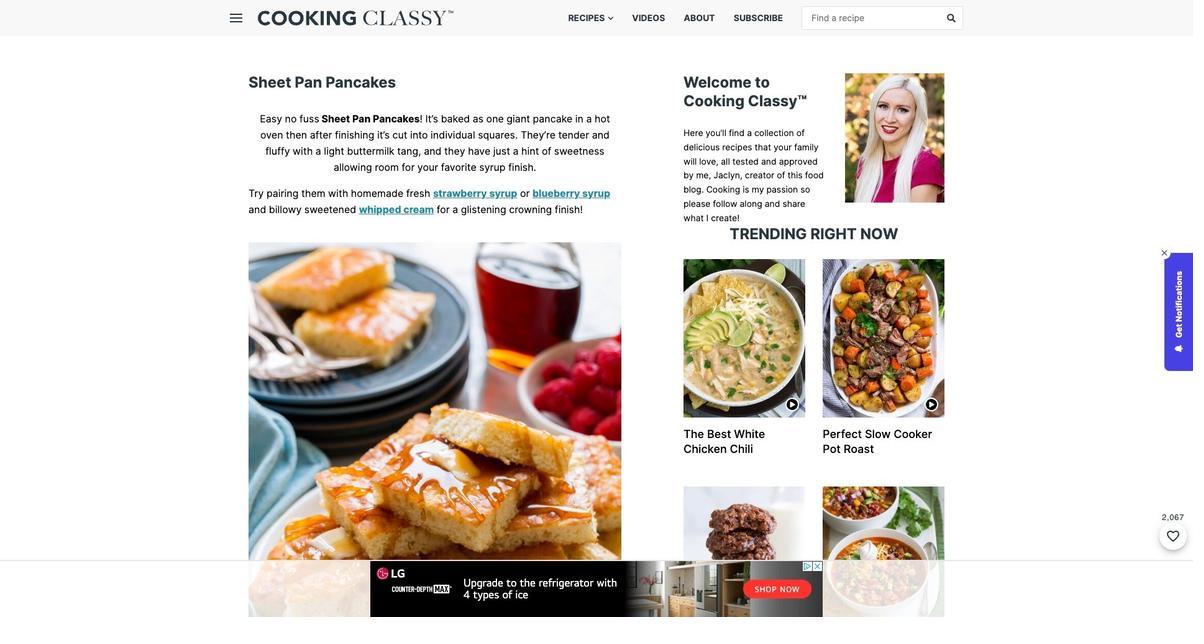 Task type: vqa. For each thing, say whether or not it's contained in the screenshot.
the Skillet Lemon Parmesan Chicken Zucchini and Squash IMAGE at the bottom
no



Task type: locate. For each thing, give the bounding box(es) containing it.
cooking classy image
[[258, 11, 454, 25]]

no bake cookies image
[[684, 487, 805, 617]]

slow cooker pot roast with potatoes and carrots on a white oval serving platter set over marble. image
[[823, 259, 945, 418]]

advertisement element
[[370, 561, 823, 617]]

stack of sheet pan pancakes with butter and syrup. image
[[249, 242, 621, 617]]

two servings of taco soup in white bowls over a white platter. image
[[823, 487, 945, 617]]



Task type: describe. For each thing, give the bounding box(es) containing it.
jaclyn bell image
[[845, 73, 945, 203]]

whi image
[[684, 259, 805, 418]]

Find a recipe text field
[[802, 7, 939, 29]]



